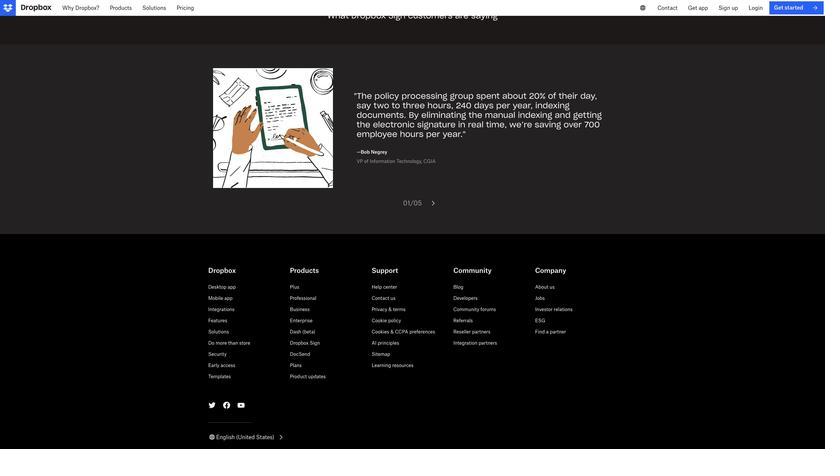 Task type: locate. For each thing, give the bounding box(es) containing it.
1 vertical spatial policy
[[389, 318, 401, 324]]

policy down terms
[[389, 318, 401, 324]]

documents.
[[357, 110, 407, 120]]

1 vertical spatial app
[[228, 285, 236, 290]]

contact for contact
[[658, 5, 678, 11]]

pricing
[[177, 5, 194, 11]]

features
[[208, 318, 227, 324]]

get for get started
[[775, 4, 784, 11]]

1 horizontal spatial of
[[549, 91, 557, 101]]

contact button
[[653, 0, 684, 16]]

hours
[[400, 129, 424, 139]]

2 horizontal spatial dropbox
[[352, 11, 386, 21]]

1 horizontal spatial us
[[550, 285, 555, 290]]

app
[[699, 5, 709, 11], [228, 285, 236, 290], [225, 296, 233, 301]]

1 horizontal spatial solutions
[[208, 329, 229, 335]]

enterprise
[[290, 318, 313, 324]]

contact for contact us
[[372, 296, 390, 301]]

1 vertical spatial products
[[290, 267, 319, 275]]

company
[[536, 267, 567, 275]]

english
[[216, 435, 235, 441]]

2 vertical spatial dropbox
[[290, 341, 309, 346]]

us right about
[[550, 285, 555, 290]]

& left the ccpa
[[391, 329, 394, 335]]

get app button
[[684, 0, 714, 16]]

why dropbox? button
[[57, 0, 105, 16]]

group
[[450, 91, 474, 101]]

indexing
[[536, 101, 570, 111], [518, 110, 553, 120]]

sign
[[719, 5, 731, 11], [389, 11, 406, 21], [310, 341, 320, 346]]

vp of information technology, cgia
[[357, 159, 436, 164]]

in
[[459, 120, 466, 130]]

0 horizontal spatial us
[[391, 296, 396, 301]]

2 community from the top
[[454, 307, 480, 313]]

of
[[549, 91, 557, 101], [365, 159, 369, 164]]

get inside "link"
[[775, 4, 784, 11]]

& left terms
[[389, 307, 392, 313]]

enterprise link
[[290, 318, 313, 324]]

their
[[559, 91, 578, 101]]

templates
[[208, 374, 231, 380]]

0 horizontal spatial of
[[365, 159, 369, 164]]

0 vertical spatial app
[[699, 5, 709, 11]]

ccpa
[[395, 329, 409, 335]]

developers
[[454, 296, 478, 301]]

community down developers
[[454, 307, 480, 313]]

0 vertical spatial of
[[549, 91, 557, 101]]

community for community forums
[[454, 307, 480, 313]]

contact left get app
[[658, 5, 678, 11]]

app right the desktop
[[228, 285, 236, 290]]

01/05
[[403, 199, 422, 207]]

real
[[468, 120, 484, 130]]

20%
[[530, 91, 546, 101]]

sitemap link
[[372, 352, 391, 357]]

help center
[[372, 285, 397, 290]]

getting
[[574, 110, 602, 120]]

policy up documents.
[[375, 91, 399, 101]]

cookies
[[372, 329, 390, 335]]

us for about us
[[550, 285, 555, 290]]

per left year."
[[427, 129, 441, 139]]

1 vertical spatial community
[[454, 307, 480, 313]]

1 horizontal spatial get
[[775, 4, 784, 11]]

get left started on the right of the page
[[775, 4, 784, 11]]

1 vertical spatial of
[[365, 159, 369, 164]]

dropbox up docsend
[[290, 341, 309, 346]]

hours,
[[428, 101, 454, 111]]

1 horizontal spatial contact
[[658, 5, 678, 11]]

policy inside "the policy processing group spent about 20% of their day, say two to three hours, 240 days per year, indexing documents. by eliminating the manual indexing and getting the electronic signature in real time, we're saving over 700 employee hours per year."
[[375, 91, 399, 101]]

why dropbox?
[[62, 5, 99, 11]]

0 vertical spatial community
[[454, 267, 492, 275]]

cookies & ccpa preferences link
[[372, 329, 436, 335]]

app for get app
[[699, 5, 709, 11]]

mobile app link
[[208, 296, 233, 301]]

the down say
[[357, 120, 371, 130]]

contact inside dropdown button
[[658, 5, 678, 11]]

preferences
[[410, 329, 436, 335]]

started
[[785, 4, 804, 11]]

customers
[[408, 11, 453, 21]]

investor
[[536, 307, 553, 313]]

policy inside footer
[[389, 318, 401, 324]]

0 horizontal spatial sign
[[310, 341, 320, 346]]

0 vertical spatial per
[[497, 101, 511, 111]]

240
[[456, 101, 472, 111]]

sign up
[[719, 5, 739, 11]]

products
[[110, 5, 132, 11], [290, 267, 319, 275]]

(united
[[236, 435, 255, 441]]

partners up integration partners link
[[473, 329, 491, 335]]

1 vertical spatial solutions
[[208, 329, 229, 335]]

get inside popup button
[[689, 5, 698, 11]]

a
[[547, 329, 549, 335]]

templates link
[[208, 374, 231, 380]]

manual
[[485, 110, 516, 120]]

desktop app link
[[208, 285, 236, 290]]

0 vertical spatial dropbox
[[352, 11, 386, 21]]

days
[[474, 101, 494, 111]]

partners for reseller partners
[[473, 329, 491, 335]]

community for community
[[454, 267, 492, 275]]

dropbox right what
[[352, 11, 386, 21]]

plans link
[[290, 363, 302, 369]]

login
[[749, 5, 764, 11]]

1 horizontal spatial sign
[[389, 11, 406, 21]]

0 vertical spatial partners
[[473, 329, 491, 335]]

of right vp
[[365, 159, 369, 164]]

1 vertical spatial per
[[427, 129, 441, 139]]

solutions left pricing link
[[143, 5, 166, 11]]

contact up privacy
[[372, 296, 390, 301]]

get right contact dropdown button in the right of the page
[[689, 5, 698, 11]]

early access link
[[208, 363, 236, 369]]

help center link
[[372, 285, 397, 290]]

0 horizontal spatial dropbox
[[208, 267, 236, 275]]

0 vertical spatial policy
[[375, 91, 399, 101]]

dropbox up desktop app
[[208, 267, 236, 275]]

& for privacy
[[389, 307, 392, 313]]

updates
[[308, 374, 326, 380]]

per
[[497, 101, 511, 111], [427, 129, 441, 139]]

help
[[372, 285, 382, 290]]

0 horizontal spatial products
[[110, 5, 132, 11]]

dash
[[290, 329, 301, 335]]

"the
[[354, 91, 372, 101]]

1 horizontal spatial products
[[290, 267, 319, 275]]

blog link
[[454, 285, 464, 290]]

dropbox?
[[75, 5, 99, 11]]

app inside popup button
[[699, 5, 709, 11]]

1 vertical spatial contact
[[372, 296, 390, 301]]

us for contact us
[[391, 296, 396, 301]]

1 horizontal spatial dropbox
[[290, 341, 309, 346]]

we're
[[510, 120, 533, 130]]

solutions down 'features' link
[[208, 329, 229, 335]]

0 horizontal spatial the
[[357, 120, 371, 130]]

community
[[454, 267, 492, 275], [454, 307, 480, 313]]

footer
[[0, 250, 826, 450]]

solutions inside dropdown button
[[143, 5, 166, 11]]

1 vertical spatial dropbox
[[208, 267, 236, 275]]

community up blog link
[[454, 267, 492, 275]]

0 vertical spatial &
[[389, 307, 392, 313]]

partners down reseller partners link at the bottom
[[479, 341, 498, 346]]

day,
[[581, 91, 598, 101]]

spent
[[477, 91, 500, 101]]

desktop app
[[208, 285, 236, 290]]

information
[[370, 159, 396, 164]]

1 vertical spatial &
[[391, 329, 394, 335]]

integration
[[454, 341, 478, 346]]

say
[[357, 101, 371, 111]]

the right in
[[469, 110, 483, 120]]

privacy & terms
[[372, 307, 406, 313]]

1 vertical spatial us
[[391, 296, 396, 301]]

get app
[[689, 5, 709, 11]]

dropbox sign
[[290, 341, 320, 346]]

features link
[[208, 318, 227, 324]]

us down center
[[391, 296, 396, 301]]

1 vertical spatial partners
[[479, 341, 498, 346]]

1 community from the top
[[454, 267, 492, 275]]

english (united states) button
[[208, 434, 285, 442]]

access
[[221, 363, 236, 369]]

0 vertical spatial contact
[[658, 5, 678, 11]]

pricing link
[[172, 0, 199, 16]]

an illustration of a person signing a document on a digital tablet image
[[213, 68, 333, 188]]

0 vertical spatial solutions
[[143, 5, 166, 11]]

(beta)
[[303, 329, 316, 335]]

2 vertical spatial app
[[225, 296, 233, 301]]

app right mobile
[[225, 296, 233, 301]]

of right the 20%
[[549, 91, 557, 101]]

0 vertical spatial products
[[110, 5, 132, 11]]

0 horizontal spatial solutions
[[143, 5, 166, 11]]

0 vertical spatial us
[[550, 285, 555, 290]]

0 horizontal spatial per
[[427, 129, 441, 139]]

year,
[[513, 101, 533, 111]]

0 horizontal spatial get
[[689, 5, 698, 11]]

find a partner
[[536, 329, 567, 335]]

footer containing dropbox
[[0, 250, 826, 450]]

indexing up saving
[[536, 101, 570, 111]]

per right days
[[497, 101, 511, 111]]

dash (beta)
[[290, 329, 316, 335]]

0 horizontal spatial contact
[[372, 296, 390, 301]]

us
[[550, 285, 555, 290], [391, 296, 396, 301]]

app left sign up
[[699, 5, 709, 11]]



Task type: vqa. For each thing, say whether or not it's contained in the screenshot.
COOKIES & CCPA PREFERENCES
yes



Task type: describe. For each thing, give the bounding box(es) containing it.
indexing down the 20%
[[518, 110, 553, 120]]

over
[[564, 120, 582, 130]]

and
[[555, 110, 571, 120]]

year."
[[443, 129, 466, 139]]

get for get app
[[689, 5, 698, 11]]

technology,
[[397, 159, 423, 164]]

employee
[[357, 129, 398, 139]]

2 horizontal spatial sign
[[719, 5, 731, 11]]

states)
[[256, 435, 275, 441]]

app for mobile app
[[225, 296, 233, 301]]

1 horizontal spatial the
[[469, 110, 483, 120]]

learning resources
[[372, 363, 414, 369]]

get started link
[[770, 1, 825, 15]]

what dropbox sign customers are saying
[[328, 11, 498, 21]]

saying
[[472, 11, 498, 21]]

sitemap
[[372, 352, 391, 357]]

relations
[[554, 307, 573, 313]]

professional
[[290, 296, 317, 301]]

solutions button
[[137, 0, 172, 16]]

integrations
[[208, 307, 235, 313]]

jobs
[[536, 296, 545, 301]]

about us link
[[536, 285, 555, 290]]

700
[[585, 120, 600, 130]]

partners for integration partners
[[479, 341, 498, 346]]

product
[[290, 374, 307, 380]]

dropbox for dropbox sign
[[290, 341, 309, 346]]

find
[[536, 329, 545, 335]]

reseller partners
[[454, 329, 491, 335]]

learning resources link
[[372, 363, 414, 369]]

business link
[[290, 307, 310, 313]]

products button
[[105, 0, 137, 16]]

products inside footer
[[290, 267, 319, 275]]

jobs link
[[536, 296, 545, 301]]

cookie policy
[[372, 318, 401, 324]]

investor relations
[[536, 307, 573, 313]]

about us
[[536, 285, 555, 290]]

three
[[403, 101, 425, 111]]

find a partner link
[[536, 329, 567, 335]]

product updates link
[[290, 374, 326, 380]]

esg link
[[536, 318, 546, 324]]

forums
[[481, 307, 496, 313]]

get started
[[775, 4, 804, 11]]

support
[[372, 267, 399, 275]]

dropbox for dropbox
[[208, 267, 236, 275]]

ai principles
[[372, 341, 400, 346]]

blog
[[454, 285, 464, 290]]

processing
[[402, 91, 448, 101]]

integration partners
[[454, 341, 498, 346]]

contact us
[[372, 296, 396, 301]]

cookies & ccpa preferences
[[372, 329, 436, 335]]

desktop
[[208, 285, 227, 290]]

professional link
[[290, 296, 317, 301]]

developers link
[[454, 296, 478, 301]]

vp
[[357, 159, 363, 164]]

do more than store link
[[208, 341, 250, 346]]

contact us link
[[372, 296, 396, 301]]

two
[[374, 101, 390, 111]]

saving
[[535, 120, 562, 130]]

products inside popup button
[[110, 5, 132, 11]]

—bob
[[357, 149, 370, 155]]

mobile app
[[208, 296, 233, 301]]

store
[[239, 341, 250, 346]]

ai principles link
[[372, 341, 400, 346]]

community forums link
[[454, 307, 496, 313]]

1 horizontal spatial per
[[497, 101, 511, 111]]

plus link
[[290, 285, 300, 290]]

community forums
[[454, 307, 496, 313]]

app for desktop app
[[228, 285, 236, 290]]

more
[[216, 341, 227, 346]]

about
[[503, 91, 527, 101]]

time,
[[487, 120, 507, 130]]

docsend link
[[290, 352, 310, 357]]

sign up link
[[714, 0, 744, 16]]

& for cookies
[[391, 329, 394, 335]]

cgia
[[424, 159, 436, 164]]

why
[[62, 5, 74, 11]]

dash (beta) link
[[290, 329, 316, 335]]

business
[[290, 307, 310, 313]]

of inside "the policy processing group spent about 20% of their day, say two to three hours, 240 days per year, indexing documents. by eliminating the manual indexing and getting the electronic signature in real time, we're saving over 700 employee hours per year."
[[549, 91, 557, 101]]

up
[[732, 5, 739, 11]]

partner
[[550, 329, 567, 335]]

to
[[392, 101, 401, 111]]

policy for "the
[[375, 91, 399, 101]]

dropbox sign link
[[290, 341, 320, 346]]

plus
[[290, 285, 300, 290]]

mobile
[[208, 296, 223, 301]]

policy for cookie
[[389, 318, 401, 324]]



